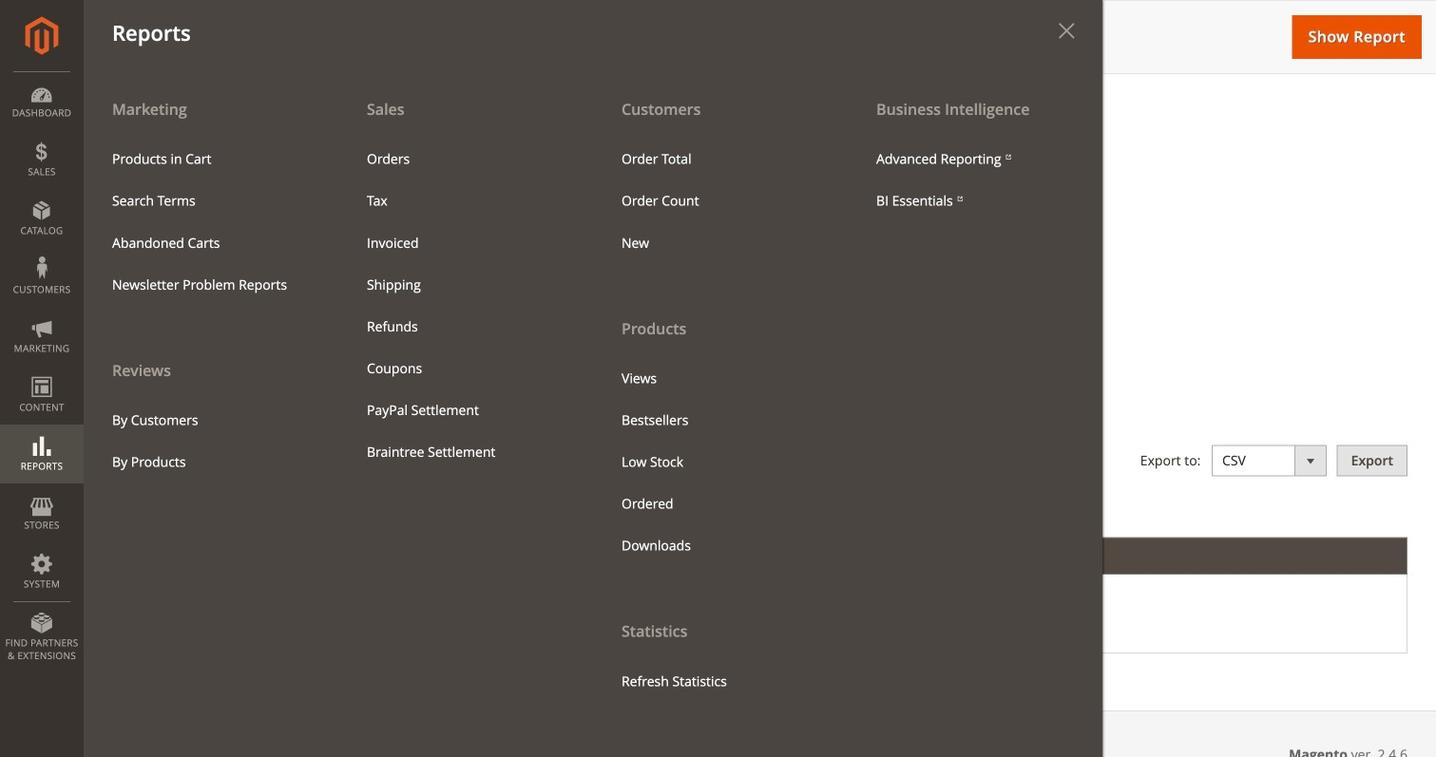 Task type: vqa. For each thing, say whether or not it's contained in the screenshot.
Tab List
no



Task type: locate. For each thing, give the bounding box(es) containing it.
menu
[[84, 87, 1103, 758], [84, 87, 338, 484], [593, 87, 848, 703], [98, 139, 324, 306], [353, 139, 579, 473], [608, 139, 834, 264], [862, 139, 1089, 222], [608, 358, 834, 567], [98, 400, 324, 484]]

None text field
[[443, 180, 586, 212], [443, 240, 586, 272], [443, 180, 586, 212], [443, 240, 586, 272]]

menu bar
[[0, 0, 1103, 758]]



Task type: describe. For each thing, give the bounding box(es) containing it.
magento admin panel image
[[25, 16, 58, 55]]



